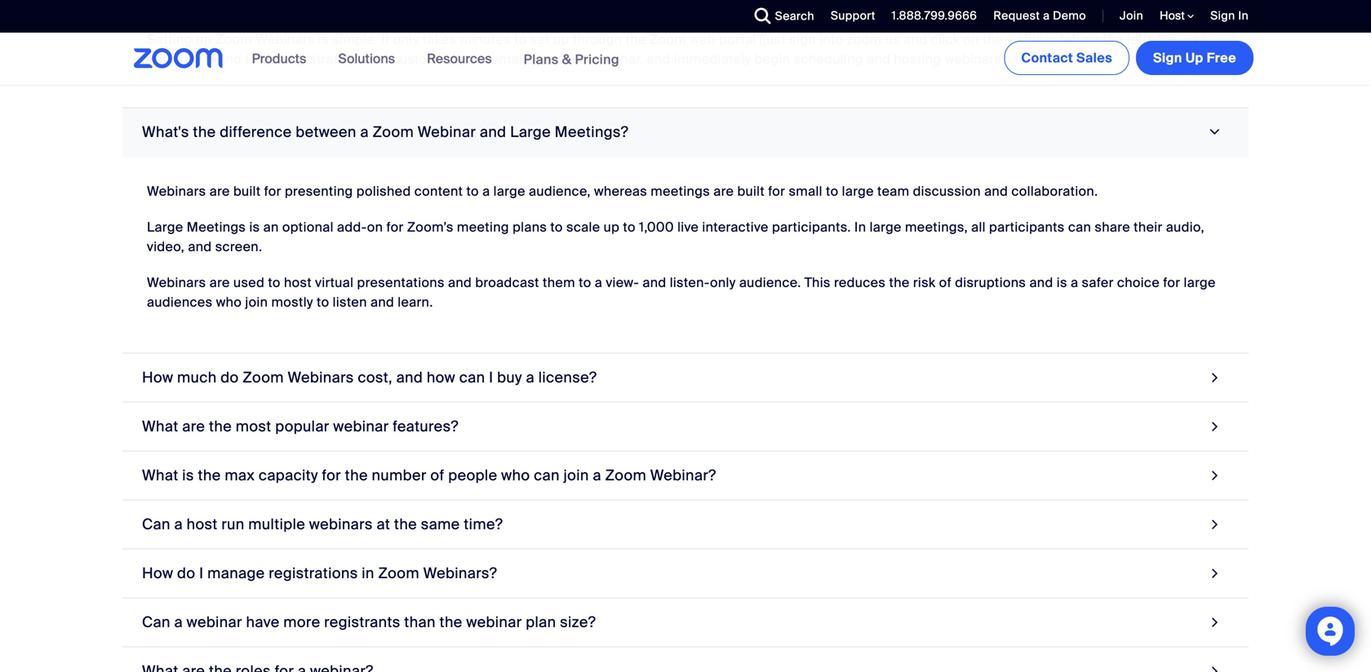 Task type: vqa. For each thing, say whether or not it's contained in the screenshot.
window new icon
no



Task type: describe. For each thing, give the bounding box(es) containing it.
them
[[543, 274, 576, 291]]

the right than
[[440, 614, 463, 632]]

of inside webinars are used to host virtual presentations and broadcast them to a view- and listen-only audience. this reduces the risk of disruptions and is a safer choice for large audiences who join mostly to listen and learn.
[[940, 274, 952, 291]]

at
[[377, 516, 390, 534]]

audience,
[[529, 183, 591, 200]]

the left number
[[345, 467, 368, 485]]

and right "webinar" at the top
[[480, 123, 507, 142]]

add-
[[337, 219, 367, 236]]

banner containing contact sales
[[114, 33, 1257, 86]]

contact
[[1022, 49, 1074, 67]]

what's the difference between a zoom webinar and large meetings? button
[[122, 108, 1249, 157]]

what for what is the max capacity for the number of people who can join a zoom webinar?
[[142, 467, 178, 485]]

audiences
[[147, 294, 213, 311]]

meetings,
[[905, 219, 968, 236]]

between
[[296, 123, 357, 142]]

what are the most popular webinar features? button
[[122, 403, 1249, 452]]

can a host run multiple webinars at the same time? button
[[122, 501, 1249, 550]]

participants
[[990, 219, 1065, 236]]

and left "broadcast" on the left top of page
[[448, 274, 472, 291]]

left).
[[1128, 31, 1155, 48]]

can a webinar have more registrants than the webinar plan size? button
[[122, 599, 1249, 648]]

join inside dropdown button
[[564, 467, 589, 485]]

1 horizontal spatial up
[[554, 31, 570, 48]]

immediately
[[674, 51, 751, 68]]

host inside dropdown button
[[187, 516, 218, 534]]

3 right image from the top
[[1208, 661, 1223, 673]]

the right the brand
[[261, 51, 282, 68]]

right image for i
[[1208, 367, 1223, 389]]

free
[[1207, 49, 1237, 67]]

to right the brand
[[245, 51, 258, 68]]

how much do zoom webinars cost, and how can i buy a license? button
[[122, 354, 1249, 403]]

content
[[415, 183, 463, 200]]

whereas
[[594, 183, 648, 200]]

for inside setting up zoom webinars is simple. it only takes minutes to set up through the zoom web portal (just sign into zoom.us and click on the webinar tab on the left). you can add your brand to the registration, and customize your emails for each webinar, and immediately begin scheduling and hosting webinars.
[[537, 51, 554, 68]]

setting
[[147, 31, 193, 48]]

web
[[690, 31, 716, 48]]

meetings navigation
[[1001, 33, 1257, 78]]

video,
[[147, 238, 185, 255]]

is inside webinars are used to host virtual presentations and broadcast them to a view- and listen-only audience. this reduces the risk of disruptions and is a safer choice for large audiences who join mostly to listen and learn.
[[1057, 274, 1068, 291]]

webinars
[[309, 516, 373, 534]]

pricing
[[575, 51, 620, 68]]

join
[[1120, 8, 1144, 23]]

interactive
[[703, 219, 769, 236]]

this
[[805, 274, 831, 291]]

small
[[789, 183, 823, 200]]

support link up zoom.us
[[831, 8, 876, 23]]

all
[[972, 219, 986, 236]]

the left max
[[198, 467, 221, 485]]

sign for sign up free
[[1154, 49, 1183, 67]]

are up interactive
[[714, 183, 734, 200]]

virtual
[[315, 274, 354, 291]]

the up webinar,
[[626, 31, 646, 48]]

webinar
[[418, 123, 476, 142]]

than
[[404, 614, 436, 632]]

0 horizontal spatial up
[[196, 31, 212, 48]]

an
[[263, 219, 279, 236]]

size?
[[560, 614, 596, 632]]

scale
[[567, 219, 600, 236]]

large inside webinars are used to host virtual presentations and broadcast them to a view- and listen-only audience. this reduces the risk of disruptions and is a safer choice for large audiences who join mostly to listen and learn.
[[1184, 274, 1216, 291]]

you
[[1159, 31, 1182, 48]]

large up plans
[[494, 183, 526, 200]]

webinars.
[[945, 51, 1005, 68]]

tab
[[1060, 31, 1081, 48]]

registrations
[[269, 565, 358, 583]]

max
[[225, 467, 255, 485]]

zoom left web
[[650, 31, 687, 48]]

the up webinars.
[[983, 31, 1004, 48]]

product information navigation
[[240, 33, 632, 86]]

and down zoom.us
[[867, 51, 891, 68]]

click
[[931, 31, 960, 48]]

request a demo link up tab
[[994, 8, 1087, 23]]

can a webinar have more registrants than the webinar plan size?
[[142, 614, 596, 632]]

to right used
[[268, 274, 281, 291]]

how do i manage registrations in zoom webinars? button
[[122, 550, 1249, 599]]

join link left host
[[1108, 0, 1148, 33]]

and down it
[[365, 51, 389, 68]]

webinar left plan
[[467, 614, 522, 632]]

webinar inside setting up zoom webinars is simple. it only takes minutes to set up through the zoom web portal (just sign into zoom.us and click on the webinar tab on the left). you can add your brand to the registration, and customize your emails for each webinar, and immediately begin scheduling and hosting webinars.
[[1007, 31, 1057, 48]]

sign up free
[[1154, 49, 1237, 67]]

can for can a host run multiple webinars at the same time?
[[142, 516, 170, 534]]

how for how much do zoom webinars cost, and how can i buy a license?
[[142, 369, 173, 387]]

webinars up meetings
[[147, 183, 206, 200]]

time?
[[464, 516, 503, 534]]

who inside dropdown button
[[501, 467, 530, 485]]

zoom up the brand
[[215, 31, 252, 48]]

in
[[362, 565, 375, 583]]

0 vertical spatial do
[[221, 369, 239, 387]]

into
[[820, 31, 844, 48]]

request a demo link up contact
[[982, 0, 1091, 33]]

host
[[1160, 8, 1188, 23]]

zoom left the webinar?
[[605, 467, 647, 485]]

for up an at the top
[[264, 183, 281, 200]]

meeting
[[457, 219, 509, 236]]

webinars are used to host virtual presentations and broadcast them to a view- and listen-only audience. this reduces the risk of disruptions and is a safer choice for large audiences who join mostly to listen and learn.
[[147, 274, 1216, 311]]

difference
[[220, 123, 292, 142]]

safer
[[1082, 274, 1114, 291]]

the up "sales"
[[1104, 31, 1124, 48]]

and right disruptions
[[1030, 274, 1054, 291]]

only inside setting up zoom webinars is simple. it only takes minutes to set up through the zoom web portal (just sign into zoom.us and click on the webinar tab on the left). you can add your brand to the registration, and customize your emails for each webinar, and immediately begin scheduling and hosting webinars.
[[393, 31, 419, 48]]

how
[[427, 369, 456, 387]]

1 horizontal spatial i
[[489, 369, 494, 387]]

broadcast
[[475, 274, 540, 291]]

it
[[381, 31, 390, 48]]

for inside large meetings is an optional add-on for zoom's meeting plans to scale up to 1,000 live interactive participants. in large meetings, all participants can share their audio, video, and screen.
[[387, 219, 404, 236]]

people
[[448, 467, 498, 485]]

resources
[[427, 50, 492, 67]]

to right small on the top right of page
[[826, 183, 839, 200]]

webinars are built for presenting polished content to a large audience, whereas meetings are built for small to large team discussion and collaboration.
[[147, 183, 1099, 200]]

request
[[994, 8, 1041, 23]]

1.888.799.9666 button up click
[[892, 8, 978, 23]]

webinars?
[[423, 565, 497, 583]]

&
[[562, 51, 572, 68]]

1,000
[[639, 219, 674, 236]]

for inside webinars are used to host virtual presentations and broadcast them to a view- and listen-only audience. this reduces the risk of disruptions and is a safer choice for large audiences who join mostly to listen and learn.
[[1164, 274, 1181, 291]]

plans
[[524, 51, 559, 68]]

1 your from the left
[[175, 51, 202, 68]]

sign in
[[1211, 8, 1249, 23]]

setting up zoom webinars is simple. it only takes minutes to set up through the zoom web portal (just sign into zoom.us and click on the webinar tab on the left). you can add your brand to the registration, and customize your emails for each webinar, and immediately begin scheduling and hosting webinars.
[[147, 31, 1208, 68]]

choice
[[1118, 274, 1160, 291]]

are for content
[[210, 183, 230, 200]]

most
[[236, 418, 272, 436]]

what for what are the most popular webinar features?
[[142, 418, 178, 436]]

zoom up most
[[243, 369, 284, 387]]

sign
[[790, 31, 816, 48]]

of inside dropdown button
[[431, 467, 445, 485]]

is inside large meetings is an optional add-on for zoom's meeting plans to scale up to 1,000 live interactive participants. in large meetings, all participants can share their audio, video, and screen.
[[249, 219, 260, 236]]

popular
[[275, 418, 330, 436]]

plans
[[513, 219, 547, 236]]

0 vertical spatial in
[[1239, 8, 1249, 23]]

is inside setting up zoom webinars is simple. it only takes minutes to set up through the zoom web portal (just sign into zoom.us and click on the webinar tab on the left). you can add your brand to the registration, and customize your emails for each webinar, and immediately begin scheduling and hosting webinars.
[[318, 31, 329, 48]]

emails
[[491, 51, 533, 68]]

scheduling
[[794, 51, 864, 68]]

disruptions
[[956, 274, 1027, 291]]



Task type: locate. For each thing, give the bounding box(es) containing it.
for left zoom's
[[387, 219, 404, 236]]

1 vertical spatial host
[[187, 516, 218, 534]]

0 vertical spatial only
[[393, 31, 419, 48]]

for down set
[[537, 51, 554, 68]]

large inside large meetings is an optional add-on for zoom's meeting plans to scale up to 1,000 live interactive participants. in large meetings, all participants can share their audio, video, and screen.
[[870, 219, 902, 236]]

large
[[494, 183, 526, 200], [842, 183, 874, 200], [870, 219, 902, 236], [1184, 274, 1216, 291]]

0 vertical spatial right image
[[1208, 416, 1223, 438]]

1 horizontal spatial only
[[710, 274, 736, 291]]

what inside the what are the most popular webinar features? dropdown button
[[142, 418, 178, 436]]

support link up scheduling
[[819, 0, 880, 33]]

1 vertical spatial join
[[564, 467, 589, 485]]

1.888.799.9666 button up "hosting"
[[880, 0, 982, 33]]

0 vertical spatial i
[[489, 369, 494, 387]]

who inside webinars are used to host virtual presentations and broadcast them to a view- and listen-only audience. this reduces the risk of disruptions and is a safer choice for large audiences who join mostly to listen and learn.
[[216, 294, 242, 311]]

what inside "what is the max capacity for the number of people who can join a zoom webinar?" dropdown button
[[142, 467, 178, 485]]

right image
[[1208, 416, 1223, 438], [1208, 465, 1223, 487], [1208, 661, 1223, 673]]

right image for what are the most popular webinar features?
[[1208, 416, 1223, 438]]

1 vertical spatial who
[[501, 467, 530, 485]]

audio,
[[1167, 219, 1205, 236]]

are for presentations
[[210, 274, 230, 291]]

host inside webinars are used to host virtual presentations and broadcast them to a view- and listen-only audience. this reduces the risk of disruptions and is a safer choice for large audiences who join mostly to listen and learn.
[[284, 274, 312, 291]]

share
[[1095, 219, 1131, 236]]

features?
[[393, 418, 459, 436]]

webinar down how much do zoom webinars cost, and how can i buy a license?
[[333, 418, 389, 436]]

0 horizontal spatial of
[[431, 467, 445, 485]]

0 horizontal spatial join
[[245, 294, 268, 311]]

1 horizontal spatial sign
[[1211, 8, 1236, 23]]

your down setting
[[175, 51, 202, 68]]

participants.
[[772, 219, 851, 236]]

up right the "scale"
[[604, 219, 620, 236]]

for right capacity
[[322, 467, 341, 485]]

to left 1,000
[[623, 219, 636, 236]]

and inside large meetings is an optional add-on for zoom's meeting plans to scale up to 1,000 live interactive participants. in large meetings, all participants can share their audio, video, and screen.
[[188, 238, 212, 255]]

and left how
[[396, 369, 423, 387]]

discussion
[[913, 183, 981, 200]]

right image for plan
[[1208, 612, 1223, 634]]

mostly
[[271, 294, 313, 311]]

zoom logo image
[[134, 48, 223, 69]]

right image inside how much do zoom webinars cost, and how can i buy a license? dropdown button
[[1208, 367, 1223, 389]]

on down polished
[[367, 219, 383, 236]]

sign in link
[[1199, 0, 1257, 33], [1211, 8, 1249, 23]]

0 horizontal spatial built
[[233, 183, 261, 200]]

of
[[940, 274, 952, 291], [431, 467, 445, 485]]

2 can from the top
[[142, 614, 170, 632]]

0 vertical spatial who
[[216, 294, 242, 311]]

can right people
[[534, 467, 560, 485]]

webinars up audiences
[[147, 274, 206, 291]]

0 horizontal spatial large
[[147, 219, 183, 236]]

presentations
[[357, 274, 445, 291]]

in up sign up free button
[[1239, 8, 1249, 23]]

right image
[[1205, 125, 1227, 140], [1208, 367, 1223, 389], [1208, 514, 1223, 536], [1208, 563, 1223, 585], [1208, 612, 1223, 634]]

webinar left the have
[[187, 614, 242, 632]]

and down meetings
[[188, 238, 212, 255]]

your down the "minutes"
[[461, 51, 488, 68]]

sign up free button
[[1137, 41, 1254, 75]]

brand
[[205, 51, 242, 68]]

0 vertical spatial how
[[142, 369, 173, 387]]

webinar?
[[651, 467, 717, 485]]

webinar
[[1007, 31, 1057, 48], [333, 418, 389, 436], [187, 614, 242, 632], [467, 614, 522, 632]]

2 how from the top
[[142, 565, 173, 583]]

0 horizontal spatial i
[[199, 565, 204, 583]]

1 horizontal spatial large
[[510, 123, 551, 142]]

host button
[[1160, 8, 1195, 24]]

and up "all"
[[985, 183, 1009, 200]]

the right the at
[[394, 516, 417, 534]]

how left much at the bottom
[[142, 369, 173, 387]]

webinars inside setting up zoom webinars is simple. it only takes minutes to set up through the zoom web portal (just sign into zoom.us and click on the webinar tab on the left). you can add your brand to the registration, and customize your emails for each webinar, and immediately begin scheduling and hosting webinars.
[[256, 31, 315, 48]]

1 horizontal spatial of
[[940, 274, 952, 291]]

the left risk
[[890, 274, 910, 291]]

on up "sales"
[[1084, 31, 1100, 48]]

webinars inside how much do zoom webinars cost, and how can i buy a license? dropdown button
[[288, 369, 354, 387]]

0 vertical spatial sign
[[1211, 8, 1236, 23]]

portal
[[719, 31, 756, 48]]

minutes
[[460, 31, 511, 48]]

1 horizontal spatial join
[[564, 467, 589, 485]]

large left meetings?
[[510, 123, 551, 142]]

and right webinar,
[[647, 51, 671, 68]]

right image for what is the max capacity for the number of people who can join a zoom webinar?
[[1208, 465, 1223, 487]]

zoom
[[215, 31, 252, 48], [650, 31, 687, 48], [373, 123, 414, 142], [243, 369, 284, 387], [605, 467, 647, 485], [378, 565, 420, 583]]

can up sign up free at the top of the page
[[1185, 31, 1208, 48]]

their
[[1134, 219, 1163, 236]]

2 built from the left
[[738, 183, 765, 200]]

can inside can a webinar have more registrants than the webinar plan size? dropdown button
[[142, 614, 170, 632]]

hosting
[[894, 51, 942, 68]]

1 vertical spatial in
[[855, 219, 867, 236]]

products
[[252, 50, 307, 67]]

audience.
[[740, 274, 801, 291]]

are up meetings
[[210, 183, 230, 200]]

to left set
[[515, 31, 527, 48]]

is inside "what is the max capacity for the number of people who can join a zoom webinar?" dropdown button
[[182, 467, 194, 485]]

webinars up "products"
[[256, 31, 315, 48]]

support
[[831, 8, 876, 23]]

1 horizontal spatial on
[[964, 31, 980, 48]]

do right much at the bottom
[[221, 369, 239, 387]]

webinars inside webinars are used to host virtual presentations and broadcast them to a view- and listen-only audience. this reduces the risk of disruptions and is a safer choice for large audiences who join mostly to listen and learn.
[[147, 274, 206, 291]]

1 built from the left
[[233, 183, 261, 200]]

1 vertical spatial large
[[147, 219, 183, 236]]

who down used
[[216, 294, 242, 311]]

team
[[878, 183, 910, 200]]

of right risk
[[940, 274, 952, 291]]

more
[[284, 614, 320, 632]]

up up &
[[554, 31, 570, 48]]

meetings
[[651, 183, 710, 200]]

0 horizontal spatial do
[[177, 565, 195, 583]]

are inside webinars are used to host virtual presentations and broadcast them to a view- and listen-only audience. this reduces the risk of disruptions and is a safer choice for large audiences who join mostly to listen and learn.
[[210, 274, 230, 291]]

0 vertical spatial of
[[940, 274, 952, 291]]

the inside webinars are used to host virtual presentations and broadcast them to a view- and listen-only audience. this reduces the risk of disruptions and is a safer choice for large audiences who join mostly to listen and learn.
[[890, 274, 910, 291]]

can left share
[[1069, 219, 1092, 236]]

2 vertical spatial right image
[[1208, 661, 1223, 673]]

the left most
[[209, 418, 232, 436]]

sign for sign in
[[1211, 8, 1236, 23]]

sign inside button
[[1154, 49, 1183, 67]]

sign down you
[[1154, 49, 1183, 67]]

for left small on the top right of page
[[768, 183, 786, 200]]

0 horizontal spatial in
[[855, 219, 867, 236]]

can a host run multiple webinars at the same time?
[[142, 516, 503, 534]]

0 vertical spatial join
[[245, 294, 268, 311]]

2 horizontal spatial up
[[604, 219, 620, 236]]

demo
[[1053, 8, 1087, 23]]

can for can a webinar have more registrants than the webinar plan size?
[[142, 614, 170, 632]]

contact sales
[[1022, 49, 1113, 67]]

on inside large meetings is an optional add-on for zoom's meeting plans to scale up to 1,000 live interactive participants. in large meetings, all participants can share their audio, video, and screen.
[[367, 219, 383, 236]]

1 vertical spatial i
[[199, 565, 204, 583]]

is left max
[[182, 467, 194, 485]]

to right content
[[467, 183, 479, 200]]

are down much at the bottom
[[182, 418, 205, 436]]

large inside large meetings is an optional add-on for zoom's meeting plans to scale up to 1,000 live interactive participants. in large meetings, all participants can share their audio, video, and screen.
[[147, 219, 183, 236]]

0 horizontal spatial on
[[367, 219, 383, 236]]

0 horizontal spatial only
[[393, 31, 419, 48]]

up
[[1186, 49, 1204, 67]]

zoom's
[[407, 219, 454, 236]]

right image inside the what are the most popular webinar features? dropdown button
[[1208, 416, 1223, 438]]

are left used
[[210, 274, 230, 291]]

right image inside how do i manage registrations in zoom webinars? dropdown button
[[1208, 563, 1223, 585]]

built up meetings
[[233, 183, 261, 200]]

sign up free
[[1211, 8, 1236, 23]]

support link
[[819, 0, 880, 33], [831, 8, 876, 23]]

0 vertical spatial what
[[142, 418, 178, 436]]

polished
[[357, 183, 411, 200]]

for right choice
[[1164, 274, 1181, 291]]

have
[[246, 614, 280, 632]]

large left team
[[842, 183, 874, 200]]

what down much at the bottom
[[142, 418, 178, 436]]

run
[[222, 516, 245, 534]]

screen.
[[215, 238, 262, 255]]

1 vertical spatial can
[[142, 614, 170, 632]]

banner
[[114, 33, 1257, 86]]

1 horizontal spatial do
[[221, 369, 239, 387]]

1 vertical spatial how
[[142, 565, 173, 583]]

1 vertical spatial right image
[[1208, 465, 1223, 487]]

search
[[775, 9, 815, 24]]

1 vertical spatial sign
[[1154, 49, 1183, 67]]

contact sales link
[[1005, 41, 1130, 75]]

reduces
[[834, 274, 886, 291]]

only inside webinars are used to host virtual presentations and broadcast them to a view- and listen-only audience. this reduces the risk of disruptions and is a safer choice for large audiences who join mostly to listen and learn.
[[710, 274, 736, 291]]

1 can from the top
[[142, 516, 170, 534]]

a
[[1044, 8, 1050, 23], [360, 123, 369, 142], [483, 183, 490, 200], [595, 274, 603, 291], [1071, 274, 1079, 291], [526, 369, 535, 387], [593, 467, 602, 485], [174, 516, 183, 534], [174, 614, 183, 632]]

meetings?
[[555, 123, 629, 142]]

can
[[1185, 31, 1208, 48], [1069, 219, 1092, 236], [459, 369, 485, 387], [534, 467, 560, 485]]

right image for time?
[[1208, 514, 1223, 536]]

to down the virtual
[[317, 294, 329, 311]]

zoom right in
[[378, 565, 420, 583]]

for
[[537, 51, 554, 68], [264, 183, 281, 200], [768, 183, 786, 200], [387, 219, 404, 236], [1164, 274, 1181, 291], [322, 467, 341, 485]]

can inside large meetings is an optional add-on for zoom's meeting plans to scale up to 1,000 live interactive participants. in large meetings, all participants can share their audio, video, and screen.
[[1069, 219, 1092, 236]]

1 what from the top
[[142, 418, 178, 436]]

products button
[[252, 33, 314, 85]]

to right them
[[579, 274, 592, 291]]

join
[[245, 294, 268, 311], [564, 467, 589, 485]]

can inside can a host run multiple webinars at the same time? dropdown button
[[142, 516, 170, 534]]

large down audio,
[[1184, 274, 1216, 291]]

built
[[233, 183, 261, 200], [738, 183, 765, 200]]

are inside dropdown button
[[182, 418, 205, 436]]

0 horizontal spatial sign
[[1154, 49, 1183, 67]]

who
[[216, 294, 242, 311], [501, 467, 530, 485]]

the right "what's"
[[193, 123, 216, 142]]

is
[[318, 31, 329, 48], [249, 219, 260, 236], [1057, 274, 1068, 291], [182, 467, 194, 485]]

2 right image from the top
[[1208, 465, 1223, 487]]

1 vertical spatial do
[[177, 565, 195, 583]]

each
[[557, 51, 588, 68]]

and right view-
[[643, 274, 667, 291]]

how much do zoom webinars cost, and how can i buy a license?
[[142, 369, 597, 387]]

2 what from the top
[[142, 467, 178, 485]]

view-
[[606, 274, 639, 291]]

are for features?
[[182, 418, 205, 436]]

up inside large meetings is an optional add-on for zoom's meeting plans to scale up to 1,000 live interactive participants. in large meetings, all participants can share their audio, video, and screen.
[[604, 219, 620, 236]]

sign
[[1211, 8, 1236, 23], [1154, 49, 1183, 67]]

search button
[[743, 0, 819, 33]]

1 horizontal spatial who
[[501, 467, 530, 485]]

zoom left "webinar" at the top
[[373, 123, 414, 142]]

license?
[[539, 369, 597, 387]]

1 right image from the top
[[1208, 416, 1223, 438]]

1 vertical spatial of
[[431, 467, 445, 485]]

1 vertical spatial what
[[142, 467, 178, 485]]

only left audience.
[[710, 274, 736, 291]]

solutions button
[[338, 33, 403, 85]]

up up the brand
[[196, 31, 212, 48]]

i left manage
[[199, 565, 204, 583]]

1 horizontal spatial in
[[1239, 8, 1249, 23]]

join link up left).
[[1120, 8, 1144, 23]]

cost,
[[358, 369, 393, 387]]

takes
[[423, 31, 457, 48]]

do left manage
[[177, 565, 195, 583]]

webinar up contact
[[1007, 31, 1057, 48]]

1.888.799.9666 button
[[880, 0, 982, 33], [892, 8, 978, 23]]

and down the presentations
[[371, 294, 394, 311]]

what is the max capacity for the number of people who can join a zoom webinar?
[[142, 467, 717, 485]]

built up interactive
[[738, 183, 765, 200]]

0 horizontal spatial who
[[216, 294, 242, 311]]

large meetings is an optional add-on for zoom's meeting plans to scale up to 1,000 live interactive participants. in large meetings, all participants can share their audio, video, and screen.
[[147, 219, 1205, 255]]

webinars up popular at the bottom left of the page
[[288, 369, 354, 387]]

request a demo link
[[982, 0, 1091, 33], [994, 8, 1087, 23]]

webinar,
[[592, 51, 644, 68]]

risk
[[914, 274, 936, 291]]

is up registration,
[[318, 31, 329, 48]]

only right it
[[393, 31, 419, 48]]

learn.
[[398, 294, 433, 311]]

customize
[[392, 51, 457, 68]]

1 horizontal spatial host
[[284, 274, 312, 291]]

same
[[421, 516, 460, 534]]

1 horizontal spatial your
[[461, 51, 488, 68]]

0 vertical spatial large
[[510, 123, 551, 142]]

2 horizontal spatial on
[[1084, 31, 1100, 48]]

in right participants.
[[855, 219, 867, 236]]

large
[[510, 123, 551, 142], [147, 219, 183, 236]]

i
[[489, 369, 494, 387], [199, 565, 204, 583]]

in inside large meetings is an optional add-on for zoom's meeting plans to scale up to 1,000 live interactive participants. in large meetings, all participants can share their audio, video, and screen.
[[855, 219, 867, 236]]

can right how
[[459, 369, 485, 387]]

to left the "scale"
[[551, 219, 563, 236]]

set
[[531, 31, 550, 48]]

plan
[[526, 614, 556, 632]]

0 vertical spatial can
[[142, 516, 170, 534]]

how for how do i manage registrations in zoom webinars?
[[142, 565, 173, 583]]

in
[[1239, 8, 1249, 23], [855, 219, 867, 236]]

for inside dropdown button
[[322, 467, 341, 485]]

1 horizontal spatial built
[[738, 183, 765, 200]]

1 how from the top
[[142, 369, 173, 387]]

2 your from the left
[[461, 51, 488, 68]]

can inside setting up zoom webinars is simple. it only takes minutes to set up through the zoom web portal (just sign into zoom.us and click on the webinar tab on the left). you can add your brand to the registration, and customize your emails for each webinar, and immediately begin scheduling and hosting webinars.
[[1185, 31, 1208, 48]]

host left run
[[187, 516, 218, 534]]

right image inside can a webinar have more registrants than the webinar plan size? dropdown button
[[1208, 612, 1223, 634]]

0 horizontal spatial your
[[175, 51, 202, 68]]

1 vertical spatial only
[[710, 274, 736, 291]]

buy
[[497, 369, 522, 387]]

large inside dropdown button
[[510, 123, 551, 142]]

right image inside can a host run multiple webinars at the same time? dropdown button
[[1208, 514, 1223, 536]]

who right people
[[501, 467, 530, 485]]

join inside webinars are used to host virtual presentations and broadcast them to a view- and listen-only audience. this reduces the risk of disruptions and is a safer choice for large audiences who join mostly to listen and learn.
[[245, 294, 268, 311]]

is left an at the top
[[249, 219, 260, 236]]

and up "hosting"
[[904, 31, 928, 48]]

large down team
[[870, 219, 902, 236]]

0 vertical spatial host
[[284, 274, 312, 291]]

used
[[233, 274, 265, 291]]

join link
[[1108, 0, 1148, 33], [1120, 8, 1144, 23]]

and
[[904, 31, 928, 48], [365, 51, 389, 68], [647, 51, 671, 68], [867, 51, 891, 68], [480, 123, 507, 142], [985, 183, 1009, 200], [188, 238, 212, 255], [448, 274, 472, 291], [643, 274, 667, 291], [1030, 274, 1054, 291], [371, 294, 394, 311], [396, 369, 423, 387]]

right image inside what's the difference between a zoom webinar and large meetings? dropdown button
[[1205, 125, 1227, 140]]

how left manage
[[142, 565, 173, 583]]

right image for meetings?
[[1205, 125, 1227, 140]]

capacity
[[259, 467, 318, 485]]

host up mostly
[[284, 274, 312, 291]]

right image inside "what is the max capacity for the number of people who can join a zoom webinar?" dropdown button
[[1208, 465, 1223, 487]]

0 horizontal spatial host
[[187, 516, 218, 534]]

what's the difference between a zoom webinar and large meetings?
[[142, 123, 629, 142]]



